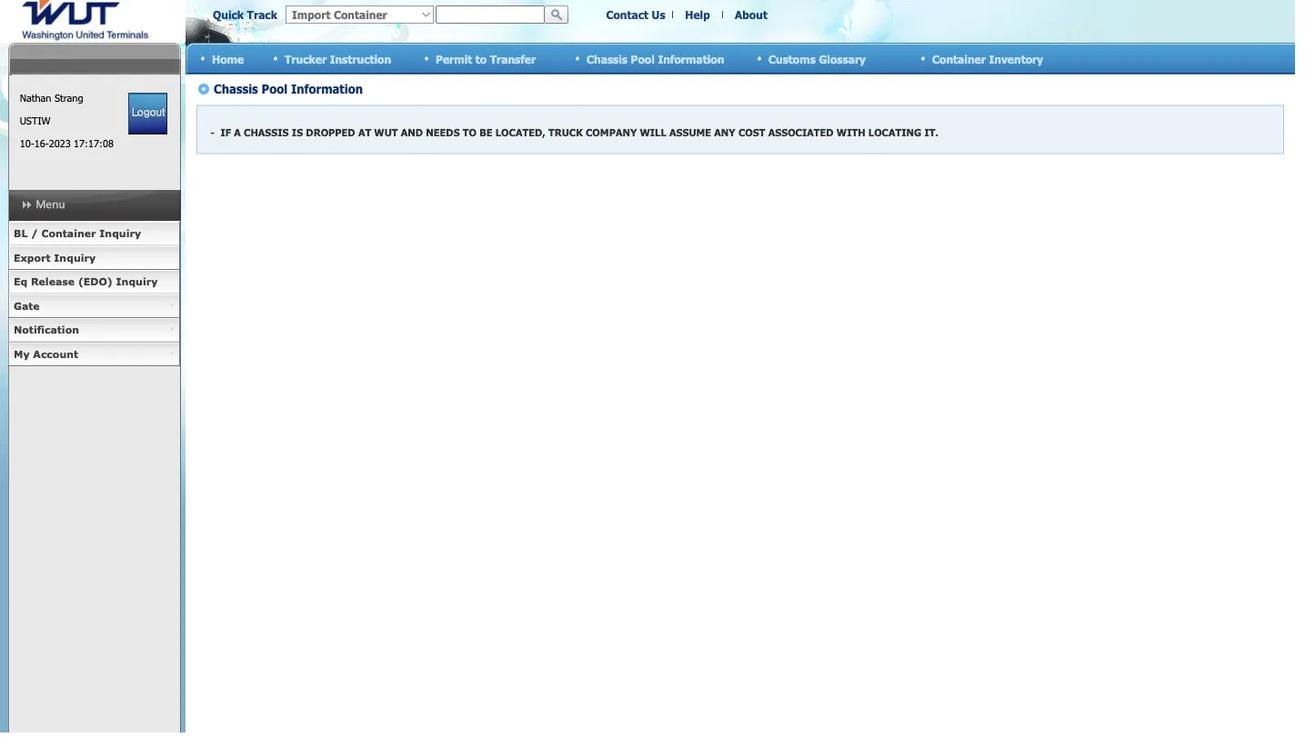 Task type: describe. For each thing, give the bounding box(es) containing it.
us
[[652, 8, 666, 21]]

gate link
[[8, 294, 180, 318]]

quick track
[[213, 8, 277, 21]]

bl / container inquiry
[[14, 227, 141, 240]]

eq release (edo) inquiry link
[[8, 270, 180, 294]]

/
[[31, 227, 38, 240]]

notification
[[14, 324, 79, 336]]

transfer
[[490, 52, 536, 65]]

help
[[685, 8, 710, 21]]

nathan
[[20, 92, 51, 104]]

about link
[[735, 8, 768, 21]]

chassis pool information
[[587, 52, 724, 65]]

10-16-2023 17:17:08
[[20, 137, 114, 150]]

contact
[[606, 8, 649, 21]]

customs
[[769, 52, 816, 65]]

bl / container inquiry link
[[8, 222, 180, 246]]

release
[[31, 276, 75, 288]]

container inside the 'bl / container inquiry' link
[[41, 227, 96, 240]]

inquiry for (edo)
[[116, 276, 158, 288]]

help link
[[685, 8, 710, 21]]

information
[[658, 52, 724, 65]]

instruction
[[330, 52, 391, 65]]

permit
[[436, 52, 472, 65]]

quick
[[213, 8, 244, 21]]

17:17:08
[[74, 137, 114, 150]]

track
[[247, 8, 277, 21]]



Task type: vqa. For each thing, say whether or not it's contained in the screenshot.
13:41:52 at top left
no



Task type: locate. For each thing, give the bounding box(es) containing it.
account
[[33, 348, 78, 360]]

1 vertical spatial container
[[41, 227, 96, 240]]

my
[[14, 348, 30, 360]]

about
[[735, 8, 768, 21]]

pool
[[631, 52, 655, 65]]

(edo)
[[78, 276, 113, 288]]

container up export inquiry at the left top
[[41, 227, 96, 240]]

inquiry right (edo)
[[116, 276, 158, 288]]

0 vertical spatial inquiry
[[99, 227, 141, 240]]

customs glossary
[[769, 52, 866, 65]]

ustiw
[[20, 115, 50, 127]]

glossary
[[819, 52, 866, 65]]

nathan strang
[[20, 92, 83, 104]]

bl
[[14, 227, 28, 240]]

export
[[14, 252, 51, 264]]

container inventory
[[932, 52, 1044, 65]]

inquiry up export inquiry link
[[99, 227, 141, 240]]

contact us
[[606, 8, 666, 21]]

gate
[[14, 300, 40, 312]]

container left the inventory
[[932, 52, 986, 65]]

1 horizontal spatial container
[[932, 52, 986, 65]]

trucker
[[285, 52, 327, 65]]

permit to transfer
[[436, 52, 536, 65]]

login image
[[128, 93, 168, 135]]

0 vertical spatial container
[[932, 52, 986, 65]]

chassis
[[587, 52, 628, 65]]

contact us link
[[606, 8, 666, 21]]

notification link
[[8, 318, 180, 343]]

to
[[476, 52, 487, 65]]

2023
[[49, 137, 71, 150]]

eq
[[14, 276, 27, 288]]

10-
[[20, 137, 34, 150]]

16-
[[34, 137, 49, 150]]

inventory
[[989, 52, 1044, 65]]

2 vertical spatial inquiry
[[116, 276, 158, 288]]

export inquiry
[[14, 252, 96, 264]]

home
[[212, 52, 244, 65]]

None text field
[[436, 5, 545, 24]]

inquiry
[[99, 227, 141, 240], [54, 252, 96, 264], [116, 276, 158, 288]]

1 vertical spatial inquiry
[[54, 252, 96, 264]]

inquiry for container
[[99, 227, 141, 240]]

my account link
[[8, 343, 180, 367]]

export inquiry link
[[8, 246, 180, 270]]

trucker instruction
[[285, 52, 391, 65]]

eq release (edo) inquiry
[[14, 276, 158, 288]]

inquiry down bl / container inquiry
[[54, 252, 96, 264]]

strang
[[54, 92, 83, 104]]

container
[[932, 52, 986, 65], [41, 227, 96, 240]]

0 horizontal spatial container
[[41, 227, 96, 240]]

my account
[[14, 348, 78, 360]]



